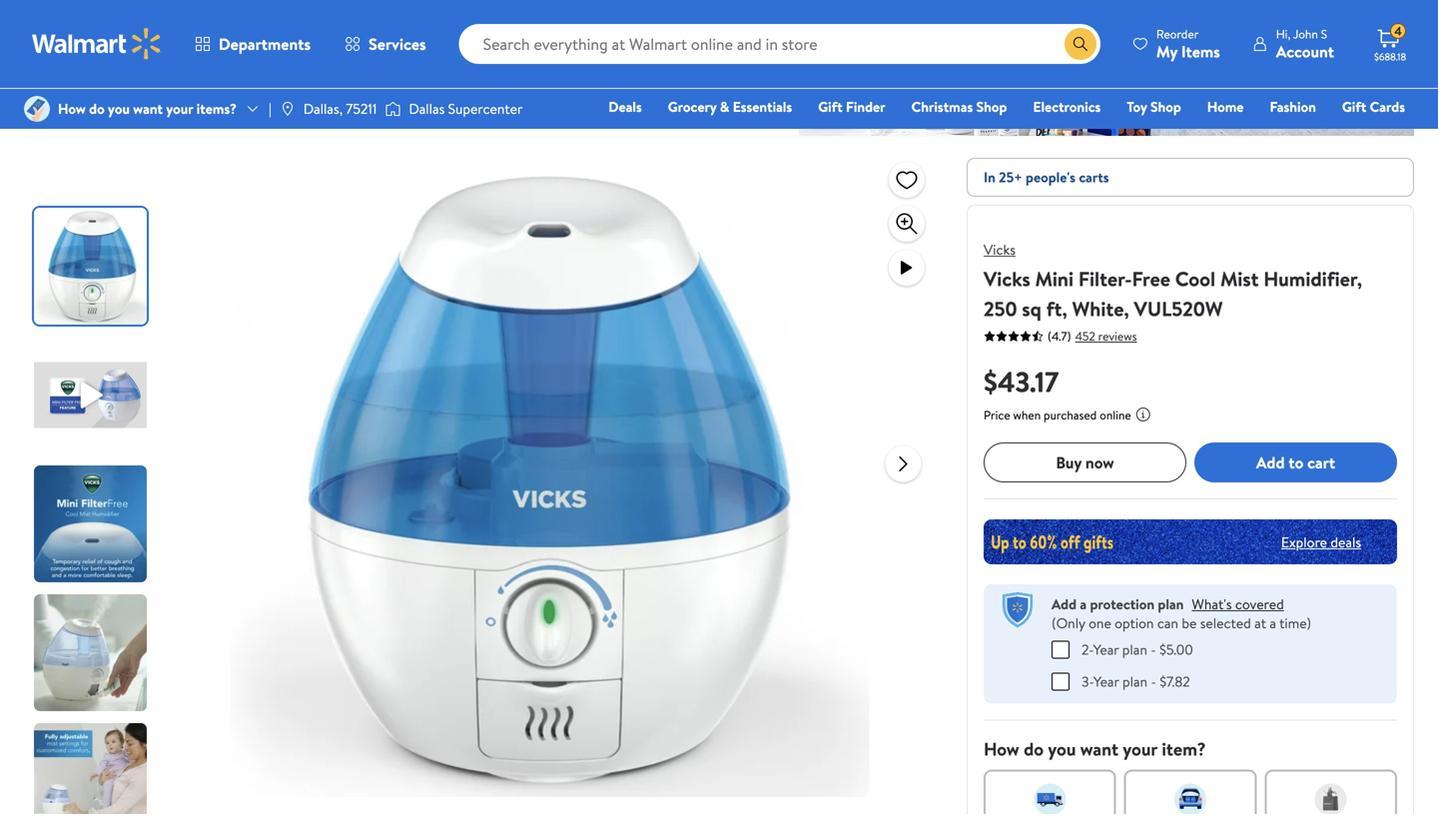 Task type: vqa. For each thing, say whether or not it's contained in the screenshot.
Feeling
no



Task type: locate. For each thing, give the bounding box(es) containing it.
0 vertical spatial &
[[276, 38, 285, 57]]

add inside add a protection plan what's covered (only one option can be selected at a time)
[[1052, 594, 1077, 614]]

year down 2-year plan - $5.00
[[1094, 672, 1119, 691]]

$7.82
[[1160, 672, 1190, 691]]

0 vertical spatial year
[[1094, 640, 1119, 659]]

your for item?
[[1123, 737, 1158, 762]]

buy now button
[[984, 443, 1187, 483]]

you up "intent image for shipping"
[[1048, 737, 1076, 762]]

online
[[1100, 407, 1132, 424]]

one debit link
[[1243, 124, 1329, 145]]

christmas
[[912, 97, 973, 116]]

0 vertical spatial how
[[58, 99, 86, 118]]

1 vertical spatial year
[[1094, 672, 1119, 691]]

home improvement / heating, cooling, & air quality / air quality
[[24, 38, 440, 57]]

now
[[1086, 451, 1115, 473]]

add left to
[[1257, 451, 1285, 473]]

vicks
[[984, 240, 1016, 259], [984, 265, 1031, 293]]

your left item?
[[1123, 737, 1158, 762]]

home left improvement
[[24, 38, 61, 57]]

one debit
[[1252, 125, 1320, 144]]

 image down 'home improvement' link
[[24, 96, 50, 122]]

1 vertical spatial do
[[1024, 737, 1044, 762]]

1 vertical spatial plan
[[1123, 640, 1148, 659]]

vicks vicks mini filter-free cool mist humidifier, 250 sq ft, white, vul520w
[[984, 240, 1363, 323]]

grocery & essentials link
[[659, 96, 801, 117]]

want
[[133, 99, 163, 118], [1081, 737, 1119, 762]]

next media item image
[[892, 452, 916, 476]]

walmart+
[[1346, 125, 1406, 144]]

1 horizontal spatial shop
[[1151, 97, 1182, 116]]

a right at
[[1270, 613, 1277, 633]]

you for how do you want your items?
[[108, 99, 130, 118]]

0 horizontal spatial &
[[276, 38, 285, 57]]

2 air from the left
[[375, 38, 392, 57]]

(4.7) 452 reviews
[[1048, 328, 1137, 345]]

gift left cards
[[1343, 97, 1367, 116]]

0 vertical spatial add
[[1257, 451, 1285, 473]]

3 / from the left
[[540, 38, 545, 57]]

services button
[[328, 20, 443, 68]]

0 vertical spatial home
[[24, 38, 61, 57]]

cards
[[1370, 97, 1406, 116]]

1 horizontal spatial home
[[1208, 97, 1244, 116]]

0 vertical spatial plan
[[1158, 594, 1184, 614]]

fashion
[[1270, 97, 1317, 116]]

ft,
[[1047, 295, 1068, 323]]

year
[[1094, 640, 1119, 659], [1094, 672, 1119, 691]]

1 horizontal spatial quality
[[396, 38, 440, 57]]

you down improvement
[[108, 99, 130, 118]]

0 horizontal spatial  image
[[24, 96, 50, 122]]

shop for christmas shop
[[977, 97, 1007, 116]]

plan down 2-year plan - $5.00
[[1123, 672, 1148, 691]]

1 horizontal spatial air
[[375, 38, 392, 57]]

 image right 75211
[[385, 99, 401, 119]]

0 horizontal spatial quality
[[309, 38, 354, 57]]

2 vertical spatial plan
[[1123, 672, 1148, 691]]

0 horizontal spatial /
[[154, 38, 159, 57]]

want down 3- on the right bottom of page
[[1081, 737, 1119, 762]]

do down improvement
[[89, 99, 105, 118]]

3-Year plan - $7.82 checkbox
[[1052, 673, 1070, 691]]

shop
[[977, 97, 1007, 116], [1151, 97, 1182, 116]]

toy
[[1127, 97, 1147, 116]]

0 horizontal spatial how
[[58, 99, 86, 118]]

1 quality from the left
[[309, 38, 354, 57]]

add to cart button
[[1195, 443, 1398, 483]]

one
[[1089, 613, 1112, 633]]

2 year from the top
[[1094, 672, 1119, 691]]

year down one
[[1094, 640, 1119, 659]]

intent image for pickup image
[[1175, 784, 1207, 814]]

vicks up 250
[[984, 240, 1016, 259]]

1 horizontal spatial how
[[984, 737, 1020, 762]]

deals
[[1331, 532, 1362, 552]]

you for how do you want your item?
[[1048, 737, 1076, 762]]

vicks mini filter-free cool mist humidifier, 250 sq ft, white, vul520w - image 5 of 13 image
[[34, 723, 151, 814]]

250
[[984, 295, 1018, 323]]

0 vertical spatial -
[[1151, 640, 1156, 659]]

how do you want your item?
[[984, 737, 1206, 762]]

price
[[984, 407, 1011, 424]]

vicks down vicks link
[[984, 265, 1031, 293]]

home
[[24, 38, 61, 57], [1208, 97, 1244, 116]]

do up "intent image for shipping"
[[1024, 737, 1044, 762]]

plan down option
[[1123, 640, 1148, 659]]

2 quality from the left
[[396, 38, 440, 57]]

/ left heating,
[[154, 38, 159, 57]]

gift for cards
[[1343, 97, 1367, 116]]

1 horizontal spatial do
[[1024, 737, 1044, 762]]

(4.7)
[[1048, 328, 1072, 345]]

humidifiers up supercenter
[[461, 38, 532, 57]]

gift cards registry
[[1176, 97, 1406, 144]]

1 horizontal spatial a
[[1270, 613, 1277, 633]]

to
[[1289, 451, 1304, 473]]

quality up dallas
[[396, 38, 440, 57]]

toy shop link
[[1118, 96, 1191, 117]]

gift inside gift cards registry
[[1343, 97, 1367, 116]]

your
[[166, 99, 193, 118], [1123, 737, 1158, 762]]

2 shop from the left
[[1151, 97, 1182, 116]]

quality
[[309, 38, 354, 57], [396, 38, 440, 57]]

home improvement link
[[24, 38, 146, 57]]

- left $7.82
[[1151, 672, 1157, 691]]

Walmart Site-Wide search field
[[459, 24, 1101, 64]]

0 horizontal spatial you
[[108, 99, 130, 118]]

add left one
[[1052, 594, 1077, 614]]

grocery & essentials
[[668, 97, 792, 116]]

how
[[58, 99, 86, 118], [984, 737, 1020, 762]]

0 horizontal spatial gift
[[818, 97, 843, 116]]

vicks mini filter-free cool mist humidifier, 250 sq ft, white, vul520w - image 3 of 13 image
[[34, 466, 151, 582]]

2 horizontal spatial /
[[540, 38, 545, 57]]

 image
[[280, 101, 296, 117]]

0 horizontal spatial shop
[[977, 97, 1007, 116]]

quality up dallas,
[[309, 38, 354, 57]]

1 year from the top
[[1094, 640, 1119, 659]]

1 vertical spatial you
[[1048, 737, 1076, 762]]

0 vertical spatial you
[[108, 99, 130, 118]]

do
[[89, 99, 105, 118], [1024, 737, 1044, 762]]

dallas supercenter
[[409, 99, 523, 118]]

1 vertical spatial -
[[1151, 672, 1157, 691]]

1 horizontal spatial your
[[1123, 737, 1158, 762]]

0 horizontal spatial add
[[1052, 594, 1077, 614]]

1 shop from the left
[[977, 97, 1007, 116]]

0 vertical spatial want
[[133, 99, 163, 118]]

vicks mini filter-free cool mist humidifier, 250 sq ft, white, vul520w - image 4 of 13 image
[[34, 594, 151, 711]]

0 horizontal spatial air
[[288, 38, 306, 57]]

finder
[[846, 97, 886, 116]]

1 horizontal spatial want
[[1081, 737, 1119, 762]]

&
[[276, 38, 285, 57], [720, 97, 730, 116]]

1 vertical spatial home
[[1208, 97, 1244, 116]]

0 horizontal spatial humidifiers
[[461, 38, 532, 57]]

do for how do you want your item?
[[1024, 737, 1044, 762]]

plan left what's
[[1158, 594, 1184, 614]]

shop right christmas
[[977, 97, 1007, 116]]

1 gift from the left
[[818, 97, 843, 116]]

0 horizontal spatial a
[[1080, 594, 1087, 614]]

buy now
[[1056, 451, 1115, 473]]

home up the registry
[[1208, 97, 1244, 116]]

/ left ultrasonic
[[540, 38, 545, 57]]

intent image for shipping image
[[1034, 784, 1066, 814]]

add inside button
[[1257, 451, 1285, 473]]

1 horizontal spatial &
[[720, 97, 730, 116]]

2 - from the top
[[1151, 672, 1157, 691]]

0 horizontal spatial want
[[133, 99, 163, 118]]

1 vertical spatial add
[[1052, 594, 1077, 614]]

1 horizontal spatial humidifiers
[[618, 38, 688, 57]]

1 vertical spatial your
[[1123, 737, 1158, 762]]

home for home
[[1208, 97, 1244, 116]]

how for how do you want your item?
[[984, 737, 1020, 762]]

1 vertical spatial how
[[984, 737, 1020, 762]]

0 horizontal spatial your
[[166, 99, 193, 118]]

3-
[[1082, 672, 1094, 691]]

1 vertical spatial vicks
[[984, 265, 1031, 293]]

- left $5.00
[[1151, 640, 1156, 659]]

0 horizontal spatial home
[[24, 38, 61, 57]]

ultrasonic humidifiers link
[[553, 38, 688, 57]]

0 vertical spatial your
[[166, 99, 193, 118]]

0 vertical spatial do
[[89, 99, 105, 118]]

up to sixty percent off deals. shop now. image
[[984, 519, 1398, 564]]

one
[[1252, 125, 1282, 144]]

& right cooling,
[[276, 38, 285, 57]]

1 horizontal spatial add
[[1257, 451, 1285, 473]]

home for home improvement / heating, cooling, & air quality / air quality
[[24, 38, 61, 57]]

carts
[[1079, 167, 1109, 187]]

selected
[[1200, 613, 1252, 633]]

/ left services
[[362, 38, 367, 57]]

your left the items?
[[166, 99, 193, 118]]

reviews
[[1099, 328, 1137, 345]]

2 humidifiers from the left
[[618, 38, 688, 57]]

deals
[[609, 97, 642, 116]]

a left one
[[1080, 594, 1087, 614]]

air
[[288, 38, 306, 57], [375, 38, 392, 57]]

2-
[[1082, 640, 1094, 659]]

1 horizontal spatial  image
[[385, 99, 401, 119]]

departments button
[[178, 20, 328, 68]]

shop inside toy shop link
[[1151, 97, 1182, 116]]

0 horizontal spatial do
[[89, 99, 105, 118]]

0 vertical spatial vicks
[[984, 240, 1016, 259]]

gift left finder
[[818, 97, 843, 116]]

cool
[[1176, 265, 1216, 293]]

home link
[[1199, 96, 1253, 117]]

want for items?
[[133, 99, 163, 118]]

plan inside add a protection plan what's covered (only one option can be selected at a time)
[[1158, 594, 1184, 614]]

2 gift from the left
[[1343, 97, 1367, 116]]

1 vertical spatial want
[[1081, 737, 1119, 762]]

in
[[984, 167, 996, 187]]

/
[[154, 38, 159, 57], [362, 38, 367, 57], [540, 38, 545, 57]]

humidifiers
[[461, 38, 532, 57], [618, 38, 688, 57]]

explore
[[1282, 532, 1328, 552]]

air up 75211
[[375, 38, 392, 57]]

humidifiers up deals
[[618, 38, 688, 57]]

1 horizontal spatial /
[[362, 38, 367, 57]]

want left the items?
[[133, 99, 163, 118]]

filter-
[[1079, 265, 1132, 293]]

a
[[1080, 594, 1087, 614], [1270, 613, 1277, 633]]

1 - from the top
[[1151, 640, 1156, 659]]

75211
[[346, 99, 377, 118]]

1 horizontal spatial you
[[1048, 737, 1076, 762]]

shop right toy
[[1151, 97, 1182, 116]]

air right cooling,
[[288, 38, 306, 57]]

& right grocery
[[720, 97, 730, 116]]

1 horizontal spatial gift
[[1343, 97, 1367, 116]]

how for how do you want your items?
[[58, 99, 86, 118]]

shop inside christmas shop link
[[977, 97, 1007, 116]]

 image
[[24, 96, 50, 122], [385, 99, 401, 119]]

heating,
[[167, 38, 218, 57]]



Task type: describe. For each thing, give the bounding box(es) containing it.
can
[[1158, 613, 1179, 633]]

mist
[[1221, 265, 1259, 293]]

1 / from the left
[[154, 38, 159, 57]]

vicks mini filter-free cool mist humidifier, 250 sq ft, white, vul520w image
[[230, 158, 870, 797]]

2 / from the left
[[362, 38, 367, 57]]

mini
[[1035, 265, 1074, 293]]

hi,
[[1276, 25, 1291, 42]]

s
[[1321, 25, 1328, 42]]

heating, cooling, & air quality link
[[167, 38, 354, 57]]

2-Year plan - $5.00 checkbox
[[1052, 641, 1070, 659]]

$688.18
[[1375, 50, 1407, 63]]

25+
[[999, 167, 1023, 187]]

gift for finder
[[818, 97, 843, 116]]

$43.17
[[984, 362, 1059, 401]]

gift cards link
[[1334, 96, 1415, 117]]

what's covered button
[[1192, 594, 1284, 614]]

3-year plan - $7.82
[[1082, 672, 1190, 691]]

dallas
[[409, 99, 445, 118]]

want for item?
[[1081, 737, 1119, 762]]

add to cart
[[1257, 451, 1336, 473]]

your for items?
[[166, 99, 193, 118]]

humidifier,
[[1264, 265, 1363, 293]]

grocery
[[668, 97, 717, 116]]

christmas shop link
[[903, 96, 1016, 117]]

humidifiers link
[[461, 38, 532, 57]]

in 25+ people's carts
[[984, 167, 1109, 187]]

4
[[1395, 23, 1402, 40]]

do for how do you want your items?
[[89, 99, 105, 118]]

dallas,
[[304, 99, 343, 118]]

humidifiers / ultrasonic humidifiers
[[461, 38, 688, 57]]

zoom image modal image
[[895, 212, 919, 236]]

price when purchased online
[[984, 407, 1132, 424]]

search icon image
[[1073, 36, 1089, 52]]

covered
[[1236, 594, 1284, 614]]

toy shop
[[1127, 97, 1182, 116]]

registry link
[[1167, 124, 1236, 145]]

2-year plan - $5.00
[[1082, 640, 1193, 659]]

2 vicks from the top
[[984, 265, 1031, 293]]

when
[[1014, 407, 1041, 424]]

items?
[[197, 99, 237, 118]]

shop for toy shop
[[1151, 97, 1182, 116]]

add a protection plan what's covered (only one option can be selected at a time)
[[1052, 594, 1312, 633]]

cart
[[1308, 451, 1336, 473]]

ultrasonic
[[553, 38, 614, 57]]

free
[[1132, 265, 1171, 293]]

sponsored
[[716, 95, 771, 112]]

purchased
[[1044, 407, 1097, 424]]

essentials
[[733, 97, 792, 116]]

what's
[[1192, 594, 1232, 614]]

intent image for delivery image
[[1315, 784, 1347, 814]]

Search search field
[[459, 24, 1101, 64]]

ad disclaimer and feedback image
[[775, 96, 791, 112]]

wpp logo image
[[1000, 592, 1036, 628]]

christmas shop
[[912, 97, 1007, 116]]

be
[[1182, 613, 1197, 633]]

dallas, 75211
[[304, 99, 377, 118]]

year for 2-
[[1094, 640, 1119, 659]]

item?
[[1162, 737, 1206, 762]]

air quality link
[[375, 38, 440, 57]]

1 vicks from the top
[[984, 240, 1016, 259]]

plan for $7.82
[[1123, 672, 1148, 691]]

explore deals
[[1282, 532, 1362, 552]]

explore deals link
[[1274, 524, 1370, 560]]

1 humidifiers from the left
[[461, 38, 532, 57]]

452
[[1076, 328, 1096, 345]]

registry
[[1176, 125, 1227, 144]]

my
[[1157, 40, 1178, 62]]

- for $5.00
[[1151, 640, 1156, 659]]

white,
[[1073, 295, 1130, 323]]

- for $7.82
[[1151, 672, 1157, 691]]

 image for how do you want your items?
[[24, 96, 50, 122]]

how do you want your items?
[[58, 99, 237, 118]]

protection
[[1090, 594, 1155, 614]]

walmart image
[[32, 28, 162, 60]]

1 air from the left
[[288, 38, 306, 57]]

add for add a protection plan what's covered (only one option can be selected at a time)
[[1052, 594, 1077, 614]]

legal information image
[[1136, 407, 1152, 423]]

electronics
[[1033, 97, 1101, 116]]

vul520w
[[1134, 295, 1223, 323]]

at
[[1255, 613, 1267, 633]]

(only
[[1052, 613, 1086, 633]]

walmart+ link
[[1337, 124, 1415, 145]]

john
[[1294, 25, 1319, 42]]

gift finder link
[[809, 96, 895, 117]]

 image for dallas supercenter
[[385, 99, 401, 119]]

items
[[1182, 40, 1221, 62]]

add to favorites list, vicks mini filter-free cool mist humidifier, 250 sq ft, white, vul520w image
[[895, 167, 919, 192]]

reorder my items
[[1157, 25, 1221, 62]]

improvement
[[64, 38, 146, 57]]

gift finder
[[818, 97, 886, 116]]

buy
[[1056, 451, 1082, 473]]

deals link
[[600, 96, 651, 117]]

vicks mini filter-free cool mist humidifier, 250 sq ft, white, vul520w - image 2 of 13 image
[[34, 337, 151, 454]]

vicks mini filter-free cool mist humidifier, 250 sq ft, white, vul520w - image 1 of 13 image
[[34, 208, 151, 325]]

electronics link
[[1024, 96, 1110, 117]]

1 vertical spatial &
[[720, 97, 730, 116]]

year for 3-
[[1094, 672, 1119, 691]]

services
[[369, 33, 426, 55]]

reorder
[[1157, 25, 1199, 42]]

add for add to cart
[[1257, 451, 1285, 473]]

view video image
[[895, 256, 919, 280]]

time)
[[1280, 613, 1312, 633]]

|
[[269, 99, 272, 118]]

plan for $5.00
[[1123, 640, 1148, 659]]



